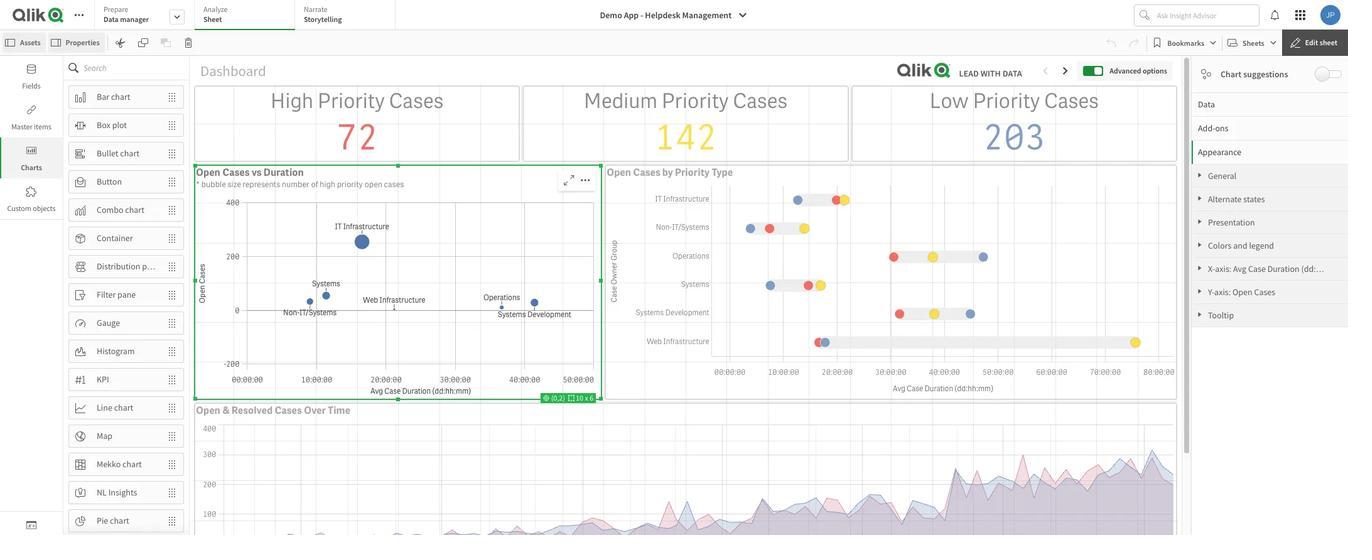 Task type: locate. For each thing, give the bounding box(es) containing it.
chart for bar chart
[[111, 91, 130, 102]]

open left size
[[196, 166, 220, 179]]

sheet
[[1320, 38, 1338, 47]]

2 move image from the top
[[161, 143, 183, 164]]

1 move image from the top
[[161, 115, 183, 136]]

tab list
[[94, 0, 400, 31]]

plot for box plot
[[112, 119, 127, 131]]

1 vertical spatial triangle right image
[[1192, 195, 1208, 202]]

0 vertical spatial axis:
[[1216, 263, 1232, 274]]

chart right line
[[114, 402, 133, 413]]

bullet
[[97, 148, 118, 159]]

data up add-
[[1198, 99, 1215, 110]]

5 triangle right image from the top
[[1192, 312, 1208, 318]]

7 move image from the top
[[161, 482, 183, 503]]

0 vertical spatial data
[[104, 14, 119, 24]]

bar
[[97, 91, 109, 102]]

triangle right image up y-
[[1192, 265, 1208, 271]]

3 triangle right image from the top
[[1192, 265, 1208, 271]]

1 vertical spatial axis:
[[1215, 286, 1231, 298]]

triangle right image for y-axis: open cases
[[1192, 288, 1208, 295]]

charts button
[[0, 138, 63, 178]]

axis:
[[1216, 263, 1232, 274], [1215, 286, 1231, 298]]

high priority cases 72
[[271, 87, 444, 160]]

triangle right image up colors
[[1192, 219, 1208, 225]]

triangle right image
[[1192, 219, 1208, 225], [1192, 242, 1208, 248], [1192, 265, 1208, 271], [1192, 288, 1208, 295], [1192, 312, 1208, 318]]

bar chart
[[97, 91, 130, 102]]

suggestions
[[1244, 68, 1289, 80]]

puzzle image
[[26, 187, 36, 197]]

4 move image from the top
[[161, 284, 183, 306]]

legend
[[1250, 240, 1275, 251]]

management
[[682, 9, 732, 21]]

represents
[[243, 179, 280, 190]]

1 horizontal spatial plot
[[142, 261, 157, 272]]

1 move image from the top
[[161, 86, 183, 108]]

4 triangle right image from the top
[[1192, 288, 1208, 295]]

x-axis: avg case duration (dd:hh:mm)
[[1208, 263, 1345, 274]]

link image
[[26, 105, 36, 115]]

gauge
[[97, 317, 120, 329]]

5 move image from the top
[[161, 369, 183, 390]]

open cases by priority type
[[607, 166, 733, 179]]

master items button
[[0, 97, 63, 138]]

axis: left avg
[[1216, 263, 1232, 274]]

triangle right image down appearance on the top of the page
[[1192, 172, 1208, 178]]

0 vertical spatial plot
[[112, 119, 127, 131]]

narrate
[[304, 4, 328, 14]]

open
[[196, 166, 220, 179], [607, 166, 631, 179], [1233, 286, 1253, 298], [196, 404, 220, 417]]

mekko chart
[[97, 459, 142, 470]]

general
[[1208, 170, 1237, 182]]

triangle right image down general at the right top
[[1192, 195, 1208, 202]]

move image for filter pane
[[161, 284, 183, 306]]

line chart
[[97, 402, 133, 413]]

chart for pie chart
[[110, 515, 129, 526]]

by
[[663, 166, 673, 179]]

priority inside medium priority cases 142
[[662, 87, 729, 114]]

move image
[[161, 115, 183, 136], [161, 171, 183, 193], [161, 199, 183, 221], [161, 256, 183, 277], [161, 312, 183, 334], [161, 341, 183, 362], [161, 397, 183, 419], [161, 454, 183, 475]]

ons
[[1216, 122, 1229, 134]]

box
[[97, 119, 110, 131]]

7 move image from the top
[[161, 397, 183, 419]]

1 vertical spatial duration
[[1268, 263, 1300, 274]]

*
[[196, 179, 200, 190]]

pie chart
[[97, 515, 129, 526]]

open cases vs duration * bubble size represents number of high priority open cases
[[196, 166, 404, 190]]

open left &
[[196, 404, 220, 417]]

duration right case
[[1268, 263, 1300, 274]]

4 move image from the top
[[161, 256, 183, 277]]

type
[[712, 166, 733, 179]]

0 vertical spatial triangle right image
[[1192, 172, 1208, 178]]

203
[[983, 114, 1046, 160]]

duration right vs
[[264, 166, 304, 179]]

triangle right image for general
[[1192, 172, 1208, 178]]

filter
[[97, 289, 116, 300]]

open for open & resolved cases over time
[[196, 404, 220, 417]]

line
[[97, 402, 112, 413]]

8 move image from the top
[[161, 510, 183, 532]]

narrate storytelling
[[304, 4, 342, 24]]

chart
[[111, 91, 130, 102], [120, 148, 139, 159], [125, 204, 144, 216], [114, 402, 133, 413], [123, 459, 142, 470], [110, 515, 129, 526]]

0 horizontal spatial plot
[[112, 119, 127, 131]]

triangle right image down y-
[[1192, 312, 1208, 318]]

move image for histogram
[[161, 341, 183, 362]]

x-
[[1208, 263, 1216, 274]]

chart right mekko
[[123, 459, 142, 470]]

low
[[930, 87, 969, 114]]

priority inside low priority cases 203
[[973, 87, 1040, 114]]

2 triangle right image from the top
[[1192, 195, 1208, 202]]

medium priority cases 142
[[584, 87, 788, 160]]

add-ons
[[1198, 122, 1229, 134]]

priority
[[318, 87, 385, 114], [662, 87, 729, 114], [973, 87, 1040, 114], [675, 166, 710, 179]]

database image
[[26, 64, 36, 74]]

6 move image from the top
[[161, 341, 183, 362]]

triangle right image down x- on the right of page
[[1192, 288, 1208, 295]]

8 move image from the top
[[161, 454, 183, 475]]

demo app - helpdesk management
[[600, 9, 732, 21]]

pie
[[97, 515, 108, 526]]

data down prepare
[[104, 14, 119, 24]]

1 vertical spatial data
[[1198, 99, 1215, 110]]

storytelling
[[304, 14, 342, 24]]

james peterson image
[[1321, 5, 1341, 25]]

edit sheet
[[1306, 38, 1338, 47]]

10
[[576, 393, 584, 403]]

2 triangle right image from the top
[[1192, 242, 1208, 248]]

axis: up tooltip
[[1215, 286, 1231, 298]]

triangle right image up x- on the right of page
[[1192, 242, 1208, 248]]

variables image
[[26, 520, 36, 530]]

0 horizontal spatial data
[[104, 14, 119, 24]]

open inside open cases vs duration * bubble size represents number of high priority open cases
[[196, 166, 220, 179]]

charts
[[21, 163, 42, 172]]

axis: for x-
[[1216, 263, 1232, 274]]

cases
[[389, 87, 444, 114], [733, 87, 788, 114], [1045, 87, 1099, 114], [222, 166, 250, 179], [633, 166, 661, 179], [1255, 286, 1276, 298], [275, 404, 302, 417]]

states
[[1244, 193, 1265, 205]]

priority for 203
[[973, 87, 1040, 114]]

assets
[[20, 38, 41, 47]]

x
[[585, 393, 588, 403]]

Ask Insight Advisor text field
[[1155, 5, 1259, 25]]

3 move image from the top
[[161, 199, 183, 221]]

triangle right image for tooltip
[[1192, 312, 1208, 318]]

1 triangle right image from the top
[[1192, 219, 1208, 225]]

6 move image from the top
[[161, 426, 183, 447]]

2 move image from the top
[[161, 171, 183, 193]]

filter pane
[[97, 289, 136, 300]]

0 horizontal spatial duration
[[264, 166, 304, 179]]

open left by
[[607, 166, 631, 179]]

1 vertical spatial plot
[[142, 261, 157, 272]]

combo
[[97, 204, 123, 216]]

chart right combo
[[125, 204, 144, 216]]

chart right bar on the top of the page
[[111, 91, 130, 102]]

edit sheet button
[[1282, 30, 1349, 56]]

plot right distribution
[[142, 261, 157, 272]]

priority inside high priority cases 72
[[318, 87, 385, 114]]

cut image
[[115, 38, 125, 48]]

alternate
[[1208, 193, 1242, 205]]

nl
[[97, 487, 107, 498]]

data inside tab
[[1198, 99, 1215, 110]]

over
[[304, 404, 326, 417]]

mekko
[[97, 459, 121, 470]]

prepare
[[104, 4, 128, 14]]

data
[[104, 14, 119, 24], [1198, 99, 1215, 110]]

plot right box
[[112, 119, 127, 131]]

cases inside medium priority cases 142
[[733, 87, 788, 114]]

cases inside high priority cases 72
[[389, 87, 444, 114]]

3 move image from the top
[[161, 228, 183, 249]]

5 move image from the top
[[161, 312, 183, 334]]

scatter chart image
[[1202, 69, 1212, 79]]

triangle right image
[[1192, 172, 1208, 178], [1192, 195, 1208, 202]]

1 horizontal spatial data
[[1198, 99, 1215, 110]]

appearance tab
[[1192, 140, 1349, 164]]

1 triangle right image from the top
[[1192, 172, 1208, 178]]

(dd:hh:mm)
[[1302, 263, 1345, 274]]

6
[[590, 393, 594, 403]]

duration
[[264, 166, 304, 179], [1268, 263, 1300, 274]]

0 vertical spatial duration
[[264, 166, 304, 179]]

chart right bullet on the left
[[120, 148, 139, 159]]

move image
[[161, 86, 183, 108], [161, 143, 183, 164], [161, 228, 183, 249], [161, 284, 183, 306], [161, 369, 183, 390], [161, 426, 183, 447], [161, 482, 183, 503], [161, 510, 183, 532]]

open for open cases by priority type
[[607, 166, 631, 179]]

app
[[624, 9, 639, 21]]

1 horizontal spatial duration
[[1268, 263, 1300, 274]]

chart right pie
[[110, 515, 129, 526]]

insights
[[108, 487, 137, 498]]

application
[[0, 0, 1349, 535]]

cases inside open cases vs duration * bubble size represents number of high priority open cases
[[222, 166, 250, 179]]



Task type: describe. For each thing, give the bounding box(es) containing it.
sheets button
[[1226, 33, 1280, 53]]

demo app - helpdesk management button
[[593, 5, 756, 25]]

presentation
[[1208, 217, 1255, 228]]

kpi
[[97, 374, 109, 385]]

chart for combo chart
[[125, 204, 144, 216]]

demo
[[600, 9, 622, 21]]

colors
[[1208, 240, 1232, 251]]

bubble
[[201, 179, 226, 190]]

triangle right image for colors and legend
[[1192, 242, 1208, 248]]

box plot
[[97, 119, 127, 131]]

fields
[[22, 81, 41, 90]]

move image for container
[[161, 228, 183, 249]]

distribution plot
[[97, 261, 157, 272]]

open
[[365, 179, 382, 190]]

analyze sheet
[[204, 4, 228, 24]]

copy image
[[138, 38, 148, 48]]

map
[[97, 430, 112, 442]]

add-
[[1198, 122, 1216, 134]]

priority for 142
[[662, 87, 729, 114]]

chart for bullet chart
[[120, 148, 139, 159]]

move image for map
[[161, 426, 183, 447]]

resolved
[[232, 404, 273, 417]]

tab list containing prepare
[[94, 0, 400, 31]]

-
[[641, 9, 644, 21]]

triangle right image for x-axis: avg case duration (dd:hh:mm)
[[1192, 265, 1208, 271]]

tooltip
[[1208, 310, 1234, 321]]

time
[[328, 404, 350, 417]]

size
[[228, 179, 241, 190]]

fields button
[[0, 56, 63, 97]]

master
[[11, 122, 32, 131]]

combo chart
[[97, 204, 144, 216]]

move image for gauge
[[161, 312, 183, 334]]

open & resolved cases over time
[[196, 404, 350, 417]]

next sheet: performance image
[[1061, 66, 1071, 76]]

items
[[34, 122, 51, 131]]

10 x 6
[[575, 393, 594, 403]]

cases
[[384, 179, 404, 190]]

properties button
[[48, 33, 105, 53]]

cases inside low priority cases 203
[[1045, 87, 1099, 114]]

master items
[[11, 122, 51, 131]]

y-
[[1208, 286, 1215, 298]]

application containing 72
[[0, 0, 1349, 535]]

move image for kpi
[[161, 369, 183, 390]]

advanced
[[1110, 66, 1142, 75]]

helpdesk
[[645, 9, 681, 21]]

analyze
[[204, 4, 228, 14]]

142
[[654, 114, 717, 160]]

&
[[222, 404, 230, 417]]

distribution
[[97, 261, 140, 272]]

open for open cases vs duration * bubble size represents number of high priority open cases
[[196, 166, 220, 179]]

chart for mekko chart
[[123, 459, 142, 470]]

priority for 72
[[318, 87, 385, 114]]

move image for line chart
[[161, 397, 183, 419]]

container
[[97, 232, 133, 244]]

move image for nl insights
[[161, 482, 183, 503]]

triangle right image for alternate states
[[1192, 195, 1208, 202]]

move image for box plot
[[161, 115, 183, 136]]

high
[[320, 179, 335, 190]]

appearance
[[1198, 146, 1242, 158]]

pane
[[117, 289, 136, 300]]

assets button
[[3, 33, 46, 53]]

colors and legend
[[1208, 240, 1275, 251]]

object image
[[26, 146, 36, 156]]

avg
[[1234, 263, 1247, 274]]

bookmarks button
[[1150, 33, 1220, 53]]

move image for button
[[161, 171, 183, 193]]

delete image
[[183, 38, 193, 48]]

duration inside open cases vs duration * bubble size represents number of high priority open cases
[[264, 166, 304, 179]]

add-ons tab
[[1192, 116, 1349, 140]]

priority
[[337, 179, 363, 190]]

72
[[336, 114, 378, 160]]

plot for distribution plot
[[142, 261, 157, 272]]

axis: for y-
[[1215, 286, 1231, 298]]

advanced options
[[1110, 66, 1168, 75]]

properties
[[66, 38, 100, 47]]

chart
[[1221, 68, 1242, 80]]

high
[[271, 87, 314, 114]]

bookmarks
[[1168, 38, 1205, 47]]

move image for bar chart
[[161, 86, 183, 108]]

triangle right image for presentation
[[1192, 219, 1208, 225]]

move image for combo chart
[[161, 199, 183, 221]]

y-axis: open cases
[[1208, 286, 1276, 298]]

vs
[[252, 166, 262, 179]]

histogram
[[97, 346, 135, 357]]

objects
[[33, 204, 56, 213]]

sheet
[[204, 14, 222, 24]]

options
[[1143, 66, 1168, 75]]

data inside prepare data manager
[[104, 14, 119, 24]]

Search text field
[[84, 56, 189, 80]]

alternate states
[[1208, 193, 1265, 205]]

(0,2)
[[550, 393, 568, 403]]

nl insights
[[97, 487, 137, 498]]

data tab
[[1192, 92, 1349, 116]]

case
[[1249, 263, 1266, 274]]

manager
[[120, 14, 149, 24]]

custom
[[7, 204, 31, 213]]

move image for pie chart
[[161, 510, 183, 532]]

move image for mekko chart
[[161, 454, 183, 475]]

custom objects button
[[0, 178, 63, 219]]

bullet chart
[[97, 148, 139, 159]]

of
[[311, 179, 318, 190]]

chart suggestions
[[1221, 68, 1289, 80]]

low priority cases 203
[[930, 87, 1099, 160]]

move image for bullet chart
[[161, 143, 183, 164]]

move image for distribution plot
[[161, 256, 183, 277]]

open down avg
[[1233, 286, 1253, 298]]

medium
[[584, 87, 658, 114]]

prepare data manager
[[104, 4, 149, 24]]

chart for line chart
[[114, 402, 133, 413]]



Task type: vqa. For each thing, say whether or not it's contained in the screenshot.
the Recently updated link
no



